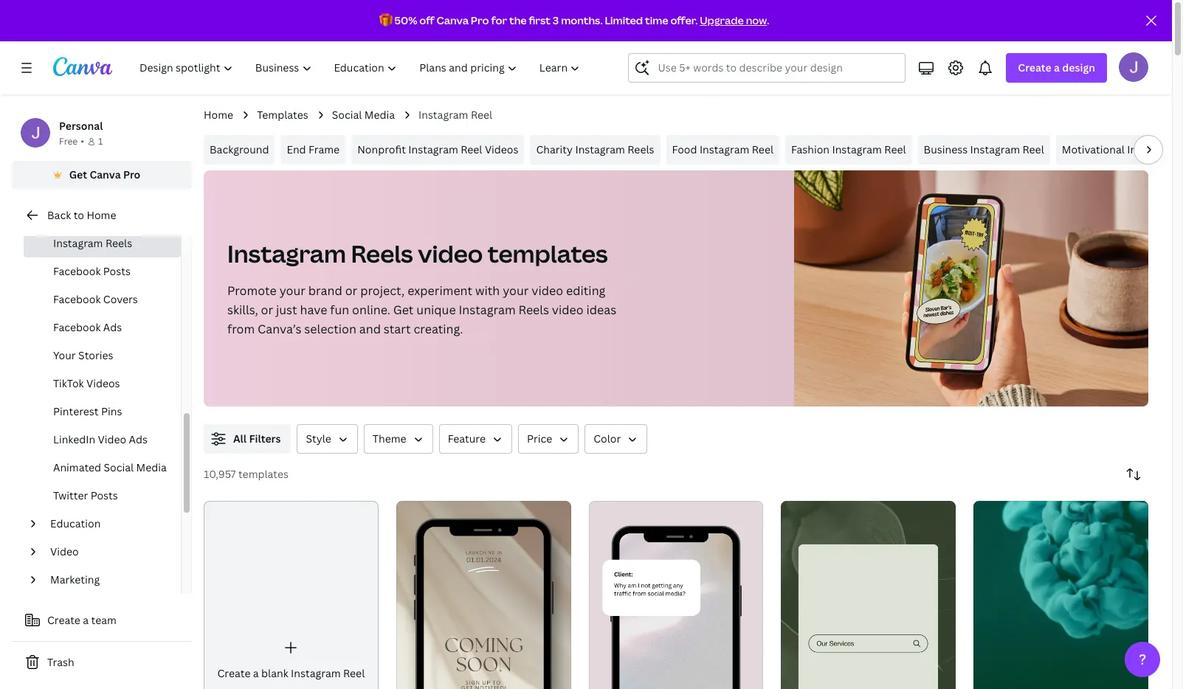 Task type: describe. For each thing, give the bounding box(es) containing it.
motivational instagram r
[[1063, 143, 1184, 157]]

time
[[646, 13, 669, 27]]

twitter posts link
[[24, 482, 181, 510]]

get inside promote your brand or project, experiment with your video editing skills, or just have fun online. get unique instagram reels video ideas from canva's selection and start creating.
[[393, 302, 414, 318]]

facebook for facebook posts
[[53, 264, 101, 278]]

0 horizontal spatial or
[[261, 302, 273, 318]]

🎁
[[379, 13, 393, 27]]

limited
[[605, 13, 643, 27]]

feature button
[[439, 425, 513, 454]]

color button
[[585, 425, 648, 454]]

food
[[672, 143, 698, 157]]

2 your from the left
[[503, 283, 529, 299]]

linkedin
[[53, 433, 95, 447]]

your
[[53, 349, 76, 363]]

online.
[[352, 302, 391, 318]]

trash link
[[12, 648, 192, 678]]

1
[[98, 135, 103, 148]]

start
[[384, 321, 411, 338]]

tiktok videos link
[[24, 370, 181, 398]]

linkedin video ads
[[53, 433, 148, 447]]

social media
[[332, 108, 395, 122]]

selection
[[304, 321, 357, 338]]

instagram reel
[[419, 108, 493, 122]]

fashion
[[792, 143, 830, 157]]

promote your brand or project, experiment with your video editing skills, or just have fun online. get unique instagram reels video ideas from canva's selection and start creating.
[[227, 283, 617, 338]]

all filters button
[[204, 425, 291, 454]]

upgrade
[[700, 13, 744, 27]]

motivational instagram r link
[[1057, 135, 1184, 165]]

fun
[[330, 302, 349, 318]]

color
[[594, 432, 621, 446]]

charity instagram reels link
[[531, 135, 661, 165]]

education link
[[44, 510, 172, 538]]

reel for nonprofit instagram reel videos
[[461, 143, 483, 157]]

food instagram reel link
[[667, 135, 780, 165]]

facebook posts link
[[24, 258, 181, 286]]

end frame
[[287, 143, 340, 157]]

skills,
[[227, 302, 258, 318]]

your stories link
[[24, 342, 181, 370]]

1 vertical spatial video
[[50, 545, 79, 559]]

pinterest pins link
[[24, 398, 181, 426]]

theme
[[373, 432, 407, 446]]

0 vertical spatial templates
[[488, 238, 608, 270]]

business
[[924, 143, 968, 157]]

charity
[[537, 143, 573, 157]]

posts for twitter posts
[[91, 489, 118, 503]]

instagram inside food instagram reel link
[[700, 143, 750, 157]]

experiment
[[408, 283, 473, 299]]

facebook posts
[[53, 264, 131, 278]]

theme button
[[364, 425, 433, 454]]

feature
[[448, 432, 486, 446]]

create for create a team
[[47, 614, 80, 628]]

r
[[1180, 143, 1184, 157]]

months.
[[561, 13, 603, 27]]

top level navigation element
[[130, 53, 593, 83]]

pinterest pins
[[53, 405, 122, 419]]

home link
[[204, 107, 233, 123]]

marketing
[[50, 573, 100, 587]]

free •
[[59, 135, 84, 148]]

marketing link
[[44, 566, 172, 595]]

charity instagram reels
[[537, 143, 655, 157]]

first
[[529, 13, 551, 27]]

trash
[[47, 656, 74, 670]]

canva inside button
[[90, 168, 121, 182]]

animated social media link
[[24, 454, 181, 482]]

get canva pro button
[[12, 161, 192, 189]]

pinterest
[[53, 405, 99, 419]]

•
[[81, 135, 84, 148]]

motivational
[[1063, 143, 1125, 157]]

create a design button
[[1007, 53, 1108, 83]]

facebook for facebook ads
[[53, 321, 101, 335]]

jacob simon image
[[1120, 52, 1149, 82]]

1 horizontal spatial ads
[[129, 433, 148, 447]]

upgrade now button
[[700, 13, 767, 27]]

canva's
[[258, 321, 302, 338]]

templates link
[[257, 107, 308, 123]]

videos inside tiktok videos link
[[86, 377, 120, 391]]

3
[[553, 13, 559, 27]]

fashion instagram reel link
[[786, 135, 913, 165]]

create a blank instagram reel element
[[204, 501, 379, 690]]

0 vertical spatial pro
[[471, 13, 489, 27]]

1 your from the left
[[280, 283, 306, 299]]

tiktok videos
[[53, 377, 120, 391]]

2 vertical spatial video
[[552, 302, 584, 318]]

0 vertical spatial canva
[[437, 13, 469, 27]]

price
[[527, 432, 553, 446]]

create a team
[[47, 614, 117, 628]]

tiktok
[[53, 377, 84, 391]]

to
[[74, 208, 84, 222]]

posts for facebook posts
[[103, 264, 131, 278]]

back to home
[[47, 208, 116, 222]]



Task type: vqa. For each thing, say whether or not it's contained in the screenshot.
50% on the left of the page
yes



Task type: locate. For each thing, give the bounding box(es) containing it.
0 horizontal spatial canva
[[90, 168, 121, 182]]

instagram right food on the top
[[700, 143, 750, 157]]

team
[[91, 614, 117, 628]]

0 horizontal spatial your
[[280, 283, 306, 299]]

0 vertical spatial video
[[418, 238, 483, 270]]

reels
[[628, 143, 655, 157], [106, 236, 132, 250], [351, 238, 413, 270], [519, 302, 549, 318]]

🎁 50% off canva pro for the first 3 months. limited time offer. upgrade now .
[[379, 13, 770, 27]]

instagram right business on the top right of the page
[[971, 143, 1021, 157]]

a inside dropdown button
[[1055, 61, 1061, 75]]

10,957 templates
[[204, 467, 289, 482]]

ads up animated social media
[[129, 433, 148, 447]]

1 horizontal spatial create
[[218, 667, 251, 681]]

0 horizontal spatial ads
[[103, 321, 122, 335]]

background
[[210, 143, 269, 157]]

1 horizontal spatial or
[[345, 283, 358, 299]]

1 vertical spatial create
[[47, 614, 80, 628]]

1 horizontal spatial a
[[253, 667, 259, 681]]

instagram down with
[[459, 302, 516, 318]]

twitter posts
[[53, 489, 118, 503]]

a left 'team'
[[83, 614, 89, 628]]

social up frame at the left of page
[[332, 108, 362, 122]]

pro inside button
[[123, 168, 141, 182]]

create for create a blank instagram reel
[[218, 667, 251, 681]]

1 vertical spatial media
[[136, 461, 167, 475]]

offer.
[[671, 13, 698, 27]]

0 vertical spatial media
[[365, 108, 395, 122]]

instagram
[[419, 108, 469, 122], [409, 143, 458, 157], [576, 143, 625, 157], [700, 143, 750, 157], [833, 143, 883, 157], [971, 143, 1021, 157], [1128, 143, 1178, 157], [53, 236, 103, 250], [227, 238, 346, 270], [459, 302, 516, 318], [291, 667, 341, 681]]

0 horizontal spatial social
[[104, 461, 134, 475]]

business instagram reel
[[924, 143, 1045, 157]]

0 vertical spatial create
[[1019, 61, 1052, 75]]

1 horizontal spatial your
[[503, 283, 529, 299]]

design
[[1063, 61, 1096, 75]]

templates down filters at the bottom left of the page
[[238, 467, 289, 482]]

facebook ads
[[53, 321, 122, 335]]

home right to
[[87, 208, 116, 222]]

0 horizontal spatial media
[[136, 461, 167, 475]]

10,957
[[204, 467, 236, 482]]

facebook up "facebook ads"
[[53, 292, 101, 306]]

project,
[[361, 283, 405, 299]]

or left "just"
[[261, 302, 273, 318]]

facebook up 'your stories'
[[53, 321, 101, 335]]

0 horizontal spatial videos
[[86, 377, 120, 391]]

create left design
[[1019, 61, 1052, 75]]

style button
[[297, 425, 358, 454]]

social
[[332, 108, 362, 122], [104, 461, 134, 475]]

2 vertical spatial create
[[218, 667, 251, 681]]

canva down 1
[[90, 168, 121, 182]]

1 horizontal spatial pro
[[471, 13, 489, 27]]

instagram right fashion
[[833, 143, 883, 157]]

fashion instagram reel
[[792, 143, 907, 157]]

ideas
[[587, 302, 617, 318]]

instagram up the nonprofit instagram reel videos
[[419, 108, 469, 122]]

2 vertical spatial a
[[253, 667, 259, 681]]

a inside button
[[83, 614, 89, 628]]

video left editing
[[532, 283, 564, 299]]

posts
[[103, 264, 131, 278], [91, 489, 118, 503]]

create a blank instagram reel
[[218, 667, 365, 681]]

a left design
[[1055, 61, 1061, 75]]

reel for business instagram reel
[[1023, 143, 1045, 157]]

creating.
[[414, 321, 463, 338]]

0 horizontal spatial create
[[47, 614, 80, 628]]

a for design
[[1055, 61, 1061, 75]]

2 facebook from the top
[[53, 292, 101, 306]]

1 vertical spatial home
[[87, 208, 116, 222]]

instagram inside nonprofit instagram reel videos link
[[409, 143, 458, 157]]

instagram inside create a blank instagram reel element
[[291, 667, 341, 681]]

end
[[287, 143, 306, 157]]

instagram down instagram reel
[[409, 143, 458, 157]]

1 vertical spatial or
[[261, 302, 273, 318]]

instagram right blank
[[291, 667, 341, 681]]

ads down covers
[[103, 321, 122, 335]]

filters
[[249, 432, 281, 446]]

1 vertical spatial facebook
[[53, 292, 101, 306]]

social down linkedin video ads link
[[104, 461, 134, 475]]

templates up editing
[[488, 238, 608, 270]]

facebook
[[53, 264, 101, 278], [53, 292, 101, 306], [53, 321, 101, 335]]

a for team
[[83, 614, 89, 628]]

price button
[[518, 425, 579, 454]]

off
[[420, 13, 435, 27]]

1 vertical spatial get
[[393, 302, 414, 318]]

ads
[[103, 321, 122, 335], [129, 433, 148, 447]]

free
[[59, 135, 78, 148]]

for
[[491, 13, 507, 27]]

1 facebook from the top
[[53, 264, 101, 278]]

facebook inside facebook ads link
[[53, 321, 101, 335]]

nonprofit instagram reel videos
[[358, 143, 519, 157]]

reel for food instagram reel
[[752, 143, 774, 157]]

reels down 'back to home' link
[[106, 236, 132, 250]]

canva right off
[[437, 13, 469, 27]]

reel for fashion instagram reel
[[885, 143, 907, 157]]

videos down 'your stories' link
[[86, 377, 120, 391]]

home up "background" at top
[[204, 108, 233, 122]]

your up "just"
[[280, 283, 306, 299]]

back to home link
[[12, 201, 192, 230]]

1 horizontal spatial video
[[98, 433, 126, 447]]

1 vertical spatial videos
[[86, 377, 120, 391]]

0 vertical spatial posts
[[103, 264, 131, 278]]

create
[[1019, 61, 1052, 75], [47, 614, 80, 628], [218, 667, 251, 681]]

1 horizontal spatial social
[[332, 108, 362, 122]]

get down • at left
[[69, 168, 87, 182]]

media inside "link"
[[136, 461, 167, 475]]

create inside dropdown button
[[1019, 61, 1052, 75]]

twitter
[[53, 489, 88, 503]]

unique
[[417, 302, 456, 318]]

a left blank
[[253, 667, 259, 681]]

reels left ideas
[[519, 302, 549, 318]]

1 horizontal spatial media
[[365, 108, 395, 122]]

0 vertical spatial social
[[332, 108, 362, 122]]

social inside "social media" link
[[332, 108, 362, 122]]

your right with
[[503, 283, 529, 299]]

all filters
[[233, 432, 281, 446]]

posts up covers
[[103, 264, 131, 278]]

instagram right charity on the top of the page
[[576, 143, 625, 157]]

videos inside nonprofit instagram reel videos link
[[485, 143, 519, 157]]

end frame link
[[281, 135, 346, 165]]

Sort by button
[[1120, 460, 1149, 490]]

video up marketing
[[50, 545, 79, 559]]

0 vertical spatial ads
[[103, 321, 122, 335]]

1 vertical spatial social
[[104, 461, 134, 475]]

education
[[50, 517, 101, 531]]

brand
[[309, 283, 342, 299]]

all
[[233, 432, 247, 446]]

1 vertical spatial canva
[[90, 168, 121, 182]]

2 vertical spatial facebook
[[53, 321, 101, 335]]

animated social media
[[53, 461, 167, 475]]

video link
[[44, 538, 172, 566]]

1 horizontal spatial videos
[[485, 143, 519, 157]]

1 vertical spatial a
[[83, 614, 89, 628]]

1 vertical spatial posts
[[91, 489, 118, 503]]

facebook down instagram reels
[[53, 264, 101, 278]]

instagram reels video templates
[[227, 238, 608, 270]]

facebook inside facebook posts "link"
[[53, 264, 101, 278]]

stories
[[78, 349, 113, 363]]

0 horizontal spatial a
[[83, 614, 89, 628]]

and
[[360, 321, 381, 338]]

get up start
[[393, 302, 414, 318]]

0 horizontal spatial video
[[50, 545, 79, 559]]

0 vertical spatial get
[[69, 168, 87, 182]]

0 horizontal spatial get
[[69, 168, 87, 182]]

0 horizontal spatial pro
[[123, 168, 141, 182]]

video up experiment
[[418, 238, 483, 270]]

0 vertical spatial home
[[204, 108, 233, 122]]

0 horizontal spatial home
[[87, 208, 116, 222]]

facebook for facebook covers
[[53, 292, 101, 306]]

1 horizontal spatial home
[[204, 108, 233, 122]]

covers
[[103, 292, 138, 306]]

instagram down to
[[53, 236, 103, 250]]

facebook covers link
[[24, 286, 181, 314]]

a
[[1055, 61, 1061, 75], [83, 614, 89, 628], [253, 667, 259, 681]]

instagram up the promote
[[227, 238, 346, 270]]

instagram inside motivational instagram r link
[[1128, 143, 1178, 157]]

create left 'team'
[[47, 614, 80, 628]]

1 vertical spatial templates
[[238, 467, 289, 482]]

instagram inside promote your brand or project, experiment with your video editing skills, or just have fun online. get unique instagram reels video ideas from canva's selection and start creating.
[[459, 302, 516, 318]]

create left blank
[[218, 667, 251, 681]]

0 vertical spatial or
[[345, 283, 358, 299]]

videos left charity on the top of the page
[[485, 143, 519, 157]]

1 horizontal spatial canva
[[437, 13, 469, 27]]

media up nonprofit at the top left
[[365, 108, 395, 122]]

instagram inside the fashion instagram reel link
[[833, 143, 883, 157]]

have
[[300, 302, 327, 318]]

from
[[227, 321, 255, 338]]

2 horizontal spatial a
[[1055, 61, 1061, 75]]

facebook inside facebook covers link
[[53, 292, 101, 306]]

Search search field
[[658, 54, 897, 82]]

50%
[[395, 13, 418, 27]]

frame
[[309, 143, 340, 157]]

promote
[[227, 283, 277, 299]]

1 vertical spatial pro
[[123, 168, 141, 182]]

video
[[418, 238, 483, 270], [532, 283, 564, 299], [552, 302, 584, 318]]

video down pins
[[98, 433, 126, 447]]

media down linkedin video ads link
[[136, 461, 167, 475]]

1 vertical spatial video
[[532, 283, 564, 299]]

0 vertical spatial video
[[98, 433, 126, 447]]

1 horizontal spatial templates
[[488, 238, 608, 270]]

social media link
[[332, 107, 395, 123]]

1 horizontal spatial get
[[393, 302, 414, 318]]

video
[[98, 433, 126, 447], [50, 545, 79, 559]]

3 facebook from the top
[[53, 321, 101, 335]]

reels inside promote your brand or project, experiment with your video editing skills, or just have fun online. get unique instagram reels video ideas from canva's selection and start creating.
[[519, 302, 549, 318]]

pins
[[101, 405, 122, 419]]

instagram inside business instagram reel link
[[971, 143, 1021, 157]]

1 vertical spatial ads
[[129, 433, 148, 447]]

2 horizontal spatial create
[[1019, 61, 1052, 75]]

get inside button
[[69, 168, 87, 182]]

posts down animated social media "link"
[[91, 489, 118, 503]]

back
[[47, 208, 71, 222]]

reels left food on the top
[[628, 143, 655, 157]]

instagram reels
[[53, 236, 132, 250]]

pro left "for" at the left
[[471, 13, 489, 27]]

pro up 'back to home' link
[[123, 168, 141, 182]]

social inside animated social media "link"
[[104, 461, 134, 475]]

create a team button
[[12, 606, 192, 636]]

facebook ads link
[[24, 314, 181, 342]]

video down editing
[[552, 302, 584, 318]]

None search field
[[629, 53, 906, 83]]

media
[[365, 108, 395, 122], [136, 461, 167, 475]]

reel
[[471, 108, 493, 122], [461, 143, 483, 157], [752, 143, 774, 157], [885, 143, 907, 157], [1023, 143, 1045, 157], [343, 667, 365, 681]]

a for blank
[[253, 667, 259, 681]]

nonprofit instagram reel videos link
[[352, 135, 525, 165]]

0 vertical spatial facebook
[[53, 264, 101, 278]]

instagram inside charity instagram reels link
[[576, 143, 625, 157]]

editing
[[566, 283, 606, 299]]

0 vertical spatial a
[[1055, 61, 1061, 75]]

reels up project,
[[351, 238, 413, 270]]

instagram left r
[[1128, 143, 1178, 157]]

create a design
[[1019, 61, 1096, 75]]

create a blank instagram reel link
[[204, 501, 379, 690]]

or up fun
[[345, 283, 358, 299]]

linkedin video ads link
[[24, 426, 181, 454]]

food instagram reel
[[672, 143, 774, 157]]

0 horizontal spatial templates
[[238, 467, 289, 482]]

create for create a design
[[1019, 61, 1052, 75]]

0 vertical spatial videos
[[485, 143, 519, 157]]

create inside button
[[47, 614, 80, 628]]



